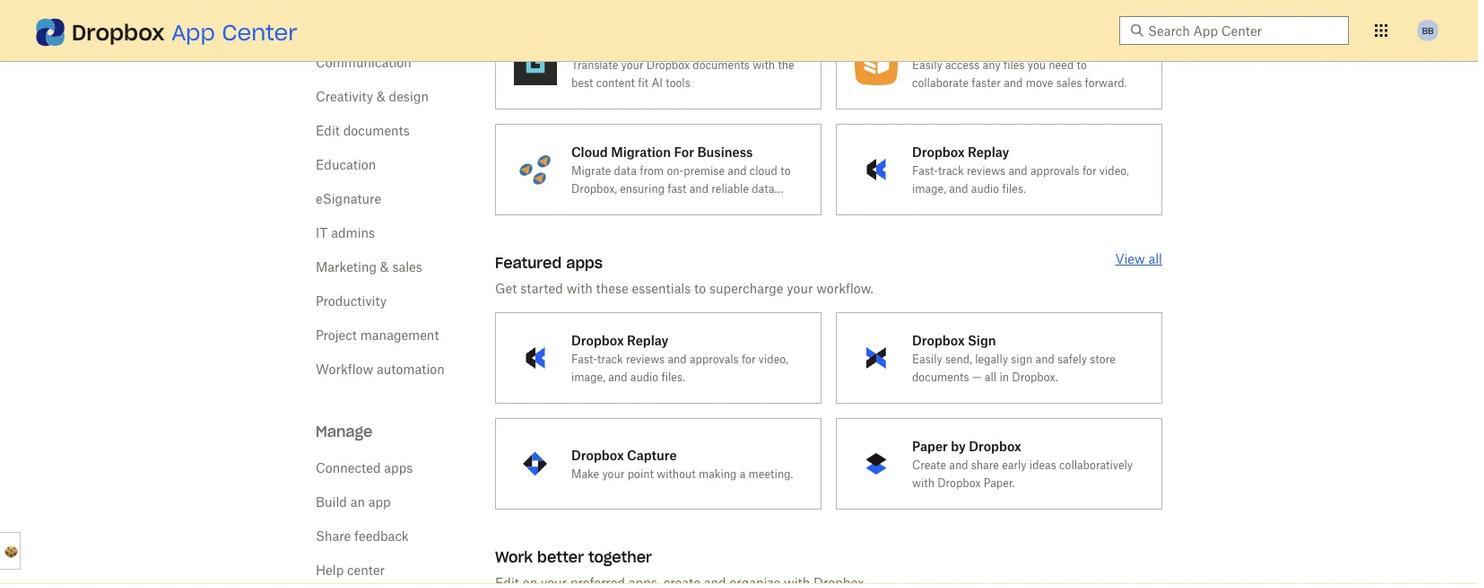 Task type: describe. For each thing, give the bounding box(es) containing it.
reliable
[[712, 182, 749, 195]]

for
[[674, 144, 694, 159]]

1 vertical spatial your
[[787, 280, 813, 296]]

esignature link
[[316, 191, 381, 206]]

workflow automation
[[316, 361, 445, 376]]

dropbox inside dropbox sign easily send, legally sign and safely store documents — all in dropbox.
[[912, 332, 965, 348]]

fit
[[638, 76, 649, 89]]

marketing
[[316, 259, 377, 274]]

dropbox inside translate your dropbox documents with the best content fit ai tools
[[647, 58, 690, 71]]

collaboratively
[[1060, 458, 1133, 471]]

your inside dropbox capture make your point without making a meeting.
[[602, 467, 625, 480]]

productivity
[[316, 293, 387, 308]]

education link
[[316, 157, 376, 172]]

creativity & design
[[316, 88, 429, 104]]

to inside "cloud migration for business migrate data from on-premise and cloud to dropbox, ensuring fast and reliable data transfer."
[[781, 164, 791, 177]]

you
[[1028, 58, 1046, 71]]

dropbox capture make your point without making a meeting.
[[571, 447, 793, 480]]

1 vertical spatial fast-
[[571, 352, 597, 366]]

easily inside dropbox sign easily send, legally sign and safely store documents — all in dropbox.
[[912, 352, 943, 366]]

connected apps
[[316, 460, 413, 475]]

2 vertical spatial to
[[694, 280, 706, 296]]

workflow
[[316, 361, 373, 376]]

ideas
[[1030, 458, 1057, 471]]

meeting.
[[749, 467, 793, 480]]

view all
[[1116, 251, 1163, 266]]

1 vertical spatial with
[[567, 280, 593, 296]]

with inside translate your dropbox documents with the best content fit ai tools
[[753, 58, 775, 71]]

in
[[1000, 370, 1009, 384]]

build an app
[[316, 494, 391, 509]]

and inside easily access any files you need to collaborate faster and move sales forward.
[[1004, 76, 1023, 89]]

faster
[[972, 76, 1001, 89]]

share feedback
[[316, 528, 409, 543]]

admins
[[331, 225, 375, 240]]

create
[[912, 458, 947, 471]]

1 vertical spatial files.
[[662, 370, 685, 384]]

0 vertical spatial fast-
[[912, 164, 938, 177]]

connected apps link
[[316, 460, 413, 475]]

view all link
[[1116, 251, 1163, 266]]

communication
[[316, 54, 412, 70]]

move
[[1026, 76, 1054, 89]]

creativity
[[316, 88, 373, 104]]

send,
[[946, 352, 972, 366]]

best
[[571, 76, 593, 89]]

0 vertical spatial files.
[[1003, 182, 1026, 195]]

business
[[697, 144, 753, 159]]

featured
[[495, 253, 562, 272]]

dropbox app center
[[72, 18, 297, 46]]

dropbox.
[[1012, 370, 1058, 384]]

translate your dropbox documents with the best content fit ai tools link
[[495, 18, 822, 109]]

access
[[946, 58, 980, 71]]

project
[[316, 327, 357, 342]]

work better together
[[495, 548, 652, 566]]

content
[[596, 76, 635, 89]]

legally
[[975, 352, 1008, 366]]

bb button
[[1414, 16, 1443, 45]]

view
[[1116, 251, 1145, 266]]

translate
[[571, 58, 618, 71]]

any
[[983, 58, 1001, 71]]

0 horizontal spatial dropbox replay fast-track reviews and approvals for video, image, and audio files.
[[571, 332, 788, 384]]

edit
[[316, 122, 340, 138]]

manage
[[316, 422, 373, 440]]

1 horizontal spatial replay
[[968, 144, 1010, 159]]

paper.
[[984, 476, 1015, 489]]

productivity link
[[316, 293, 387, 308]]

started
[[521, 280, 563, 296]]

app
[[172, 18, 215, 46]]

workflow.
[[817, 280, 874, 296]]

0 vertical spatial dropbox replay fast-track reviews and approvals for video, image, and audio files.
[[912, 144, 1129, 195]]

cloud
[[571, 144, 608, 159]]

files
[[1004, 58, 1025, 71]]

workflow automation link
[[316, 361, 445, 376]]

0 horizontal spatial video,
[[759, 352, 788, 366]]

1 horizontal spatial for
[[1083, 164, 1097, 177]]

communication link
[[316, 54, 412, 70]]

1 vertical spatial sales
[[392, 259, 422, 274]]

featured apps
[[495, 253, 603, 272]]

documents inside translate your dropbox documents with the best content fit ai tools
[[693, 58, 750, 71]]

1 horizontal spatial audio
[[971, 182, 1000, 195]]

1 vertical spatial image,
[[571, 370, 606, 384]]

edit documents
[[316, 122, 410, 138]]

apps for featured apps
[[566, 253, 603, 272]]

creativity & design link
[[316, 88, 429, 104]]

management
[[360, 327, 439, 342]]

point
[[628, 467, 654, 480]]

it admins
[[316, 225, 375, 240]]

help center
[[316, 562, 385, 577]]

an
[[351, 494, 365, 509]]

0 horizontal spatial replay
[[627, 332, 669, 348]]

forward.
[[1085, 76, 1127, 89]]

1 horizontal spatial image,
[[912, 182, 946, 195]]

share feedback link
[[316, 528, 409, 543]]

help center link
[[316, 562, 385, 577]]

1 vertical spatial documents
[[343, 122, 410, 138]]

transfer.
[[571, 200, 613, 213]]

collaborate
[[912, 76, 969, 89]]

cloud
[[750, 164, 778, 177]]

translate your dropbox documents with the best content fit ai tools
[[571, 58, 795, 89]]

from
[[640, 164, 664, 177]]

to inside easily access any files you need to collaborate faster and move sales forward.
[[1077, 58, 1087, 71]]

esignature
[[316, 191, 381, 206]]



Task type: locate. For each thing, give the bounding box(es) containing it.
dropbox up tools
[[647, 58, 690, 71]]

sales right "marketing"
[[392, 259, 422, 274]]

automation
[[377, 361, 445, 376]]

need
[[1049, 58, 1074, 71]]

on-
[[667, 164, 684, 177]]

0 vertical spatial video,
[[1100, 164, 1129, 177]]

files.
[[1003, 182, 1026, 195], [662, 370, 685, 384]]

0 vertical spatial &
[[377, 88, 386, 104]]

dropbox down these
[[571, 332, 624, 348]]

together
[[588, 548, 652, 566]]

0 horizontal spatial all
[[985, 370, 997, 384]]

apps for connected apps
[[384, 460, 413, 475]]

capture
[[627, 447, 677, 462]]

easily up collaborate
[[912, 58, 943, 71]]

1 vertical spatial easily
[[912, 352, 943, 366]]

dropbox replay fast-track reviews and approvals for video, image, and audio files. down get started with these essentials to supercharge your workflow.
[[571, 332, 788, 384]]

1 horizontal spatial video,
[[1100, 164, 1129, 177]]

without
[[657, 467, 696, 480]]

2 vertical spatial documents
[[912, 370, 969, 384]]

& left design on the left top of page
[[377, 88, 386, 104]]

reviews down essentials
[[626, 352, 665, 366]]

it
[[316, 225, 328, 240]]

apps up these
[[566, 253, 603, 272]]

1 horizontal spatial reviews
[[967, 164, 1006, 177]]

approvals down get started with these essentials to supercharge your workflow.
[[690, 352, 739, 366]]

track down these
[[597, 352, 623, 366]]

0 vertical spatial track
[[938, 164, 964, 177]]

data down the cloud
[[752, 182, 775, 195]]

0 vertical spatial all
[[1149, 251, 1163, 266]]

1 easily from the top
[[912, 58, 943, 71]]

1 horizontal spatial dropbox replay fast-track reviews and approvals for video, image, and audio files.
[[912, 144, 1129, 195]]

replay down essentials
[[627, 332, 669, 348]]

reviews
[[967, 164, 1006, 177], [626, 352, 665, 366]]

1 vertical spatial reviews
[[626, 352, 665, 366]]

0 horizontal spatial approvals
[[690, 352, 739, 366]]

apps
[[566, 253, 603, 272], [384, 460, 413, 475]]

1 horizontal spatial apps
[[566, 253, 603, 272]]

easily left send,
[[912, 352, 943, 366]]

make
[[571, 467, 599, 480]]

marketing & sales
[[316, 259, 422, 274]]

dropbox left app
[[72, 18, 165, 46]]

0 horizontal spatial reviews
[[626, 352, 665, 366]]

& for design
[[377, 88, 386, 104]]

1 vertical spatial apps
[[384, 460, 413, 475]]

fast
[[668, 182, 687, 195]]

sales inside easily access any files you need to collaborate faster and move sales forward.
[[1057, 76, 1082, 89]]

easily access any files you need to collaborate faster and move sales forward. link
[[836, 18, 1163, 109]]

share
[[971, 458, 999, 471]]

marketing & sales link
[[316, 259, 422, 274]]

center
[[347, 562, 385, 577]]

documents down send,
[[912, 370, 969, 384]]

easily inside easily access any files you need to collaborate faster and move sales forward.
[[912, 58, 943, 71]]

paper
[[912, 438, 948, 454]]

project management link
[[316, 327, 439, 342]]

safely
[[1058, 352, 1087, 366]]

all left in
[[985, 370, 997, 384]]

dropbox replay fast-track reviews and approvals for video, image, and audio files. down move
[[912, 144, 1129, 195]]

1 horizontal spatial documents
[[693, 58, 750, 71]]

ai
[[652, 76, 663, 89]]

approvals
[[1031, 164, 1080, 177], [690, 352, 739, 366]]

& right "marketing"
[[380, 259, 389, 274]]

premise
[[684, 164, 725, 177]]

1 horizontal spatial sales
[[1057, 76, 1082, 89]]

documents down creativity & design
[[343, 122, 410, 138]]

0 vertical spatial apps
[[566, 253, 603, 272]]

approvals down move
[[1031, 164, 1080, 177]]

ensuring
[[620, 182, 665, 195]]

to right need
[[1077, 58, 1087, 71]]

1 horizontal spatial fast-
[[912, 164, 938, 177]]

replay down faster
[[968, 144, 1010, 159]]

with inside paper by dropbox create and share early ideas collaboratively with dropbox paper.
[[912, 476, 935, 489]]

design
[[389, 88, 429, 104]]

audio
[[971, 182, 1000, 195], [630, 370, 659, 384]]

0 horizontal spatial apps
[[384, 460, 413, 475]]

0 horizontal spatial track
[[597, 352, 623, 366]]

better
[[537, 548, 584, 566]]

documents inside dropbox sign easily send, legally sign and safely store documents — all in dropbox.
[[912, 370, 969, 384]]

1 vertical spatial audio
[[630, 370, 659, 384]]

1 vertical spatial for
[[742, 352, 756, 366]]

build an app link
[[316, 494, 391, 509]]

1 horizontal spatial with
[[753, 58, 775, 71]]

1 vertical spatial &
[[380, 259, 389, 274]]

replay
[[968, 144, 1010, 159], [627, 332, 669, 348]]

dropbox,
[[571, 182, 617, 195]]

essentials
[[632, 280, 691, 296]]

the
[[778, 58, 795, 71]]

apps up app
[[384, 460, 413, 475]]

0 horizontal spatial sales
[[392, 259, 422, 274]]

sign
[[1011, 352, 1033, 366]]

2 horizontal spatial to
[[1077, 58, 1087, 71]]

data
[[614, 164, 637, 177], [752, 182, 775, 195]]

0 vertical spatial for
[[1083, 164, 1097, 177]]

0 vertical spatial sales
[[1057, 76, 1082, 89]]

0 vertical spatial documents
[[693, 58, 750, 71]]

—
[[972, 370, 982, 384]]

with left the the
[[753, 58, 775, 71]]

0 vertical spatial data
[[614, 164, 637, 177]]

1 vertical spatial dropbox replay fast-track reviews and approvals for video, image, and audio files.
[[571, 332, 788, 384]]

build
[[316, 494, 347, 509]]

reviews down faster
[[967, 164, 1006, 177]]

making
[[699, 467, 737, 480]]

your
[[621, 58, 644, 71], [787, 280, 813, 296], [602, 467, 625, 480]]

with down create
[[912, 476, 935, 489]]

image,
[[912, 182, 946, 195], [571, 370, 606, 384]]

for down forward.
[[1083, 164, 1097, 177]]

video, down forward.
[[1100, 164, 1129, 177]]

feedback
[[354, 528, 409, 543]]

1 vertical spatial video,
[[759, 352, 788, 366]]

your up fit
[[621, 58, 644, 71]]

0 vertical spatial with
[[753, 58, 775, 71]]

center
[[222, 18, 297, 46]]

by
[[951, 438, 966, 454]]

project management
[[316, 327, 439, 342]]

1 vertical spatial to
[[781, 164, 791, 177]]

1 horizontal spatial files.
[[1003, 182, 1026, 195]]

all inside dropbox sign easily send, legally sign and safely store documents — all in dropbox.
[[985, 370, 997, 384]]

these
[[596, 280, 629, 296]]

1 horizontal spatial to
[[781, 164, 791, 177]]

2 vertical spatial your
[[602, 467, 625, 480]]

easily access any files you need to collaborate faster and move sales forward.
[[912, 58, 1127, 89]]

0 vertical spatial to
[[1077, 58, 1087, 71]]

dropbox down collaborate
[[912, 144, 965, 159]]

2 horizontal spatial documents
[[912, 370, 969, 384]]

1 horizontal spatial data
[[752, 182, 775, 195]]

data down migration
[[614, 164, 637, 177]]

1 horizontal spatial approvals
[[1031, 164, 1080, 177]]

0 vertical spatial approvals
[[1031, 164, 1080, 177]]

all
[[1149, 251, 1163, 266], [985, 370, 997, 384]]

2 easily from the top
[[912, 352, 943, 366]]

your left "point"
[[602, 467, 625, 480]]

0 horizontal spatial for
[[742, 352, 756, 366]]

0 horizontal spatial fast-
[[571, 352, 597, 366]]

0 horizontal spatial image,
[[571, 370, 606, 384]]

help
[[316, 562, 344, 577]]

early
[[1002, 458, 1027, 471]]

connected
[[316, 460, 381, 475]]

1 vertical spatial all
[[985, 370, 997, 384]]

1 horizontal spatial track
[[938, 164, 964, 177]]

0 horizontal spatial files.
[[662, 370, 685, 384]]

0 horizontal spatial documents
[[343, 122, 410, 138]]

0 horizontal spatial audio
[[630, 370, 659, 384]]

2 vertical spatial with
[[912, 476, 935, 489]]

Search App Center text field
[[1148, 21, 1339, 40]]

your left workflow.
[[787, 280, 813, 296]]

dropbox inside dropbox capture make your point without making a meeting.
[[571, 447, 624, 462]]

track down collaborate
[[938, 164, 964, 177]]

tools
[[666, 76, 691, 89]]

0 vertical spatial image,
[[912, 182, 946, 195]]

1 vertical spatial data
[[752, 182, 775, 195]]

all right view
[[1149, 251, 1163, 266]]

dropbox
[[72, 18, 165, 46], [647, 58, 690, 71], [912, 144, 965, 159], [571, 332, 624, 348], [912, 332, 965, 348], [969, 438, 1022, 454], [571, 447, 624, 462], [938, 476, 981, 489]]

fast- down collaborate
[[912, 164, 938, 177]]

0 horizontal spatial to
[[694, 280, 706, 296]]

your inside translate your dropbox documents with the best content fit ai tools
[[621, 58, 644, 71]]

a
[[740, 467, 746, 480]]

app
[[369, 494, 391, 509]]

fast- down these
[[571, 352, 597, 366]]

0 horizontal spatial with
[[567, 280, 593, 296]]

0 vertical spatial easily
[[912, 58, 943, 71]]

0 vertical spatial your
[[621, 58, 644, 71]]

0 horizontal spatial data
[[614, 164, 637, 177]]

dropbox up send,
[[912, 332, 965, 348]]

for down supercharge
[[742, 352, 756, 366]]

& for sales
[[380, 259, 389, 274]]

store
[[1090, 352, 1116, 366]]

dropbox replay fast-track reviews and approvals for video, image, and audio files.
[[912, 144, 1129, 195], [571, 332, 788, 384]]

dropbox up share
[[969, 438, 1022, 454]]

get started with these essentials to supercharge your workflow.
[[495, 280, 874, 296]]

to right the cloud
[[781, 164, 791, 177]]

migrate
[[571, 164, 611, 177]]

and inside paper by dropbox create and share early ideas collaboratively with dropbox paper.
[[949, 458, 969, 471]]

supercharge
[[710, 280, 784, 296]]

0 vertical spatial replay
[[968, 144, 1010, 159]]

1 vertical spatial replay
[[627, 332, 669, 348]]

1 horizontal spatial all
[[1149, 251, 1163, 266]]

documents left the the
[[693, 58, 750, 71]]

and inside dropbox sign easily send, legally sign and safely store documents — all in dropbox.
[[1036, 352, 1055, 366]]

dropbox up make
[[571, 447, 624, 462]]

to right essentials
[[694, 280, 706, 296]]

with left these
[[567, 280, 593, 296]]

1 vertical spatial approvals
[[690, 352, 739, 366]]

sales down need
[[1057, 76, 1082, 89]]

&
[[377, 88, 386, 104], [380, 259, 389, 274]]

2 horizontal spatial with
[[912, 476, 935, 489]]

for
[[1083, 164, 1097, 177], [742, 352, 756, 366]]

0 vertical spatial audio
[[971, 182, 1000, 195]]

dropbox down share
[[938, 476, 981, 489]]

video, down supercharge
[[759, 352, 788, 366]]

0 vertical spatial reviews
[[967, 164, 1006, 177]]

1 vertical spatial track
[[597, 352, 623, 366]]



Task type: vqa. For each thing, say whether or not it's contained in the screenshot.


